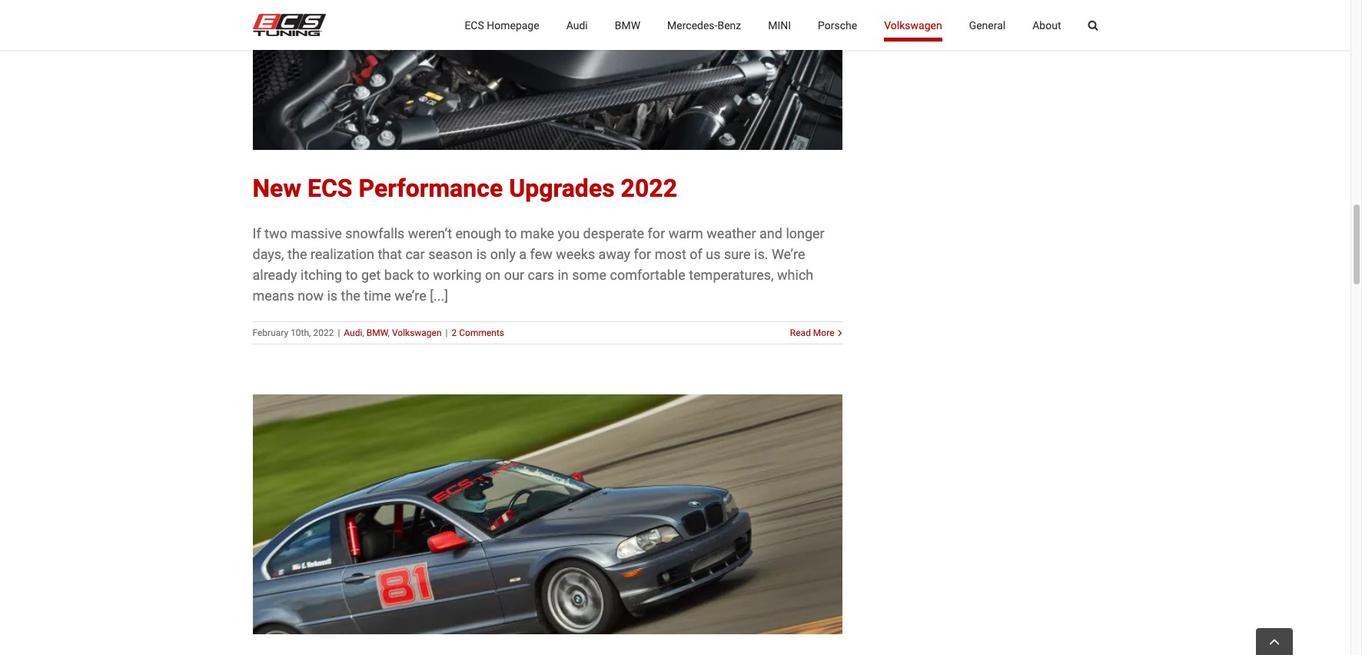 Task type: vqa. For each thing, say whether or not it's contained in the screenshot.
Summer
no



Task type: describe. For each thing, give the bounding box(es) containing it.
2 | from the left
[[446, 328, 448, 339]]

time
[[364, 288, 391, 304]]

0 vertical spatial for
[[648, 226, 665, 242]]

road to racing: eric's journey to spece46 image
[[253, 395, 843, 635]]

10th,
[[291, 328, 311, 339]]

new ecs performance upgrades 2022 link
[[253, 174, 678, 203]]

0 vertical spatial bmw link
[[615, 0, 641, 50]]

read more link
[[791, 326, 835, 340]]

snowfalls
[[346, 226, 405, 242]]

weeks
[[556, 246, 595, 263]]

general
[[970, 19, 1006, 31]]

read
[[791, 328, 811, 339]]

season
[[429, 246, 473, 263]]

weather
[[707, 226, 757, 242]]

if
[[253, 226, 261, 242]]

means
[[253, 288, 294, 304]]

if two massive snowfalls weren't enough to make you desperate for warm weather and longer days, the realization that car season is only a few weeks away for most of us sure is. we're already itching to get back to working on our cars in some comfortable temperatures, which means now is the time we're [...]
[[253, 226, 825, 304]]

1 horizontal spatial to
[[417, 267, 430, 283]]

cars
[[528, 267, 555, 283]]

and
[[760, 226, 783, 242]]

now
[[298, 288, 324, 304]]

on
[[485, 267, 501, 283]]

porsche
[[818, 19, 858, 31]]

new ecs performance upgrades 2022
[[253, 174, 678, 203]]

back
[[384, 267, 414, 283]]

ecs homepage link
[[465, 0, 540, 50]]

away
[[599, 246, 631, 263]]

0 vertical spatial volkswagen
[[885, 19, 943, 31]]

a
[[519, 246, 527, 263]]

mercedes-benz link
[[668, 0, 742, 50]]

1 vertical spatial for
[[634, 246, 652, 263]]

upgrades
[[509, 174, 615, 203]]

1 horizontal spatial audi
[[567, 19, 588, 31]]

1 vertical spatial bmw link
[[367, 328, 388, 339]]

2 , from the left
[[388, 328, 390, 339]]

us
[[706, 246, 721, 263]]

our
[[504, 267, 525, 283]]

2
[[452, 328, 457, 339]]

make
[[521, 226, 555, 242]]

massive
[[291, 226, 342, 242]]

general link
[[970, 0, 1006, 50]]

2 comments link
[[452, 328, 505, 339]]

porsche link
[[818, 0, 858, 50]]

performance
[[359, 174, 503, 203]]

in
[[558, 267, 569, 283]]

mini
[[769, 19, 792, 31]]

temperatures,
[[689, 267, 774, 283]]

0 vertical spatial 2022
[[621, 174, 678, 203]]

most
[[655, 246, 687, 263]]

sure
[[724, 246, 751, 263]]

1 | from the left
[[338, 328, 340, 339]]

itching
[[301, 267, 342, 283]]

mercedes-
[[668, 19, 718, 31]]

1 vertical spatial audi
[[344, 328, 363, 339]]

february 10th, 2022 | audi , bmw , volkswagen | 2 comments
[[253, 328, 505, 339]]

ecs homepage
[[465, 19, 540, 31]]

warm
[[669, 226, 704, 242]]

0 vertical spatial bmw
[[615, 19, 641, 31]]

longer
[[786, 226, 825, 242]]

already
[[253, 267, 297, 283]]



Task type: locate. For each thing, give the bounding box(es) containing it.
0 horizontal spatial volkswagen
[[392, 328, 442, 339]]

bmw link down time
[[367, 328, 388, 339]]

few
[[530, 246, 553, 263]]

2022 right 10th,
[[313, 328, 334, 339]]

0 horizontal spatial is
[[327, 288, 338, 304]]

0 horizontal spatial audi link
[[344, 328, 363, 339]]

2 horizontal spatial to
[[505, 226, 517, 242]]

0 vertical spatial the
[[288, 246, 307, 263]]

audi link right homepage
[[567, 0, 588, 50]]

car
[[406, 246, 425, 263]]

get
[[361, 267, 381, 283]]

1 horizontal spatial 2022
[[621, 174, 678, 203]]

1 vertical spatial volkswagen link
[[392, 328, 442, 339]]

ecs up massive
[[308, 174, 353, 203]]

ecs
[[465, 19, 484, 31], [308, 174, 353, 203]]

days,
[[253, 246, 284, 263]]

1 horizontal spatial is
[[477, 246, 487, 263]]

only
[[491, 246, 516, 263]]

audi link
[[567, 0, 588, 50], [344, 328, 363, 339]]

more
[[814, 328, 835, 339]]

0 vertical spatial volkswagen link
[[885, 0, 943, 50]]

volkswagen link left 2
[[392, 328, 442, 339]]

2022
[[621, 174, 678, 203], [313, 328, 334, 339]]

working
[[433, 267, 482, 283]]

0 horizontal spatial bmw link
[[367, 328, 388, 339]]

0 horizontal spatial volkswagen link
[[392, 328, 442, 339]]

mini link
[[769, 0, 792, 50]]

0 vertical spatial is
[[477, 246, 487, 263]]

bmw
[[615, 19, 641, 31], [367, 328, 388, 339]]

desperate
[[583, 226, 645, 242]]

ecs left homepage
[[465, 19, 484, 31]]

some
[[572, 267, 607, 283]]

0 vertical spatial audi
[[567, 19, 588, 31]]

audi right homepage
[[567, 19, 588, 31]]

2022 up the desperate
[[621, 174, 678, 203]]

1 horizontal spatial the
[[341, 288, 361, 304]]

realization
[[311, 246, 375, 263]]

is right now
[[327, 288, 338, 304]]

weren't
[[408, 226, 452, 242]]

audi
[[567, 19, 588, 31], [344, 328, 363, 339]]

0 horizontal spatial the
[[288, 246, 307, 263]]

for up most
[[648, 226, 665, 242]]

about link
[[1033, 0, 1062, 50]]

[...]
[[430, 288, 448, 304]]

you
[[558, 226, 580, 242]]

new ecs performance upgrades 2022 image
[[253, 0, 843, 150]]

0 vertical spatial ecs
[[465, 19, 484, 31]]

0 horizontal spatial audi
[[344, 328, 363, 339]]

1 horizontal spatial volkswagen link
[[885, 0, 943, 50]]

1 vertical spatial volkswagen
[[392, 328, 442, 339]]

1 vertical spatial the
[[341, 288, 361, 304]]

|
[[338, 328, 340, 339], [446, 328, 448, 339]]

is down enough
[[477, 246, 487, 263]]

we're
[[772, 246, 806, 263]]

for
[[648, 226, 665, 242], [634, 246, 652, 263]]

volkswagen
[[885, 19, 943, 31], [392, 328, 442, 339]]

new
[[253, 174, 301, 203]]

| left 2
[[446, 328, 448, 339]]

1 horizontal spatial bmw link
[[615, 0, 641, 50]]

mercedes-benz
[[668, 19, 742, 31]]

0 horizontal spatial ,
[[363, 328, 364, 339]]

bmw down time
[[367, 328, 388, 339]]

bmw link left mercedes-
[[615, 0, 641, 50]]

1 horizontal spatial bmw
[[615, 19, 641, 31]]

volkswagen left general link
[[885, 19, 943, 31]]

to left the get
[[346, 267, 358, 283]]

volkswagen link left general link
[[885, 0, 943, 50]]

1 horizontal spatial audi link
[[567, 0, 588, 50]]

to down 'car' in the left top of the page
[[417, 267, 430, 283]]

homepage
[[487, 19, 540, 31]]

| right 10th,
[[338, 328, 340, 339]]

the down massive
[[288, 246, 307, 263]]

1 vertical spatial ecs
[[308, 174, 353, 203]]

two
[[265, 226, 287, 242]]

bmw link
[[615, 0, 641, 50], [367, 328, 388, 339]]

which
[[778, 267, 814, 283]]

is
[[477, 246, 487, 263], [327, 288, 338, 304]]

,
[[363, 328, 364, 339], [388, 328, 390, 339]]

we're
[[395, 288, 427, 304]]

ecs tuning logo image
[[253, 14, 326, 36]]

1 vertical spatial audi link
[[344, 328, 363, 339]]

volkswagen left 2
[[392, 328, 442, 339]]

to up only
[[505, 226, 517, 242]]

volkswagen link for 2 comments 'link'
[[392, 328, 442, 339]]

that
[[378, 246, 402, 263]]

1 vertical spatial 2022
[[313, 328, 334, 339]]

1 , from the left
[[363, 328, 364, 339]]

0 horizontal spatial |
[[338, 328, 340, 339]]

read more
[[791, 328, 835, 339]]

of
[[690, 246, 703, 263]]

1 horizontal spatial |
[[446, 328, 448, 339]]

to
[[505, 226, 517, 242], [346, 267, 358, 283], [417, 267, 430, 283]]

audi link right 10th,
[[344, 328, 363, 339]]

1 horizontal spatial ecs
[[465, 19, 484, 31]]

the left time
[[341, 288, 361, 304]]

bmw left mercedes-
[[615, 19, 641, 31]]

0 horizontal spatial bmw
[[367, 328, 388, 339]]

enough
[[456, 226, 502, 242]]

1 horizontal spatial volkswagen
[[885, 19, 943, 31]]

audi right 10th,
[[344, 328, 363, 339]]

volkswagen link for about link
[[885, 0, 943, 50]]

0 horizontal spatial ecs
[[308, 174, 353, 203]]

for up comfortable
[[634, 246, 652, 263]]

is.
[[755, 246, 769, 263]]

benz
[[718, 19, 742, 31]]

volkswagen link
[[885, 0, 943, 50], [392, 328, 442, 339]]

comments
[[459, 328, 505, 339]]

comfortable
[[610, 267, 686, 283]]

0 horizontal spatial 2022
[[313, 328, 334, 339]]

1 vertical spatial is
[[327, 288, 338, 304]]

1 horizontal spatial ,
[[388, 328, 390, 339]]

1 vertical spatial bmw
[[367, 328, 388, 339]]

about
[[1033, 19, 1062, 31]]

february
[[253, 328, 289, 339]]

0 vertical spatial audi link
[[567, 0, 588, 50]]

0 horizontal spatial to
[[346, 267, 358, 283]]

the
[[288, 246, 307, 263], [341, 288, 361, 304]]



